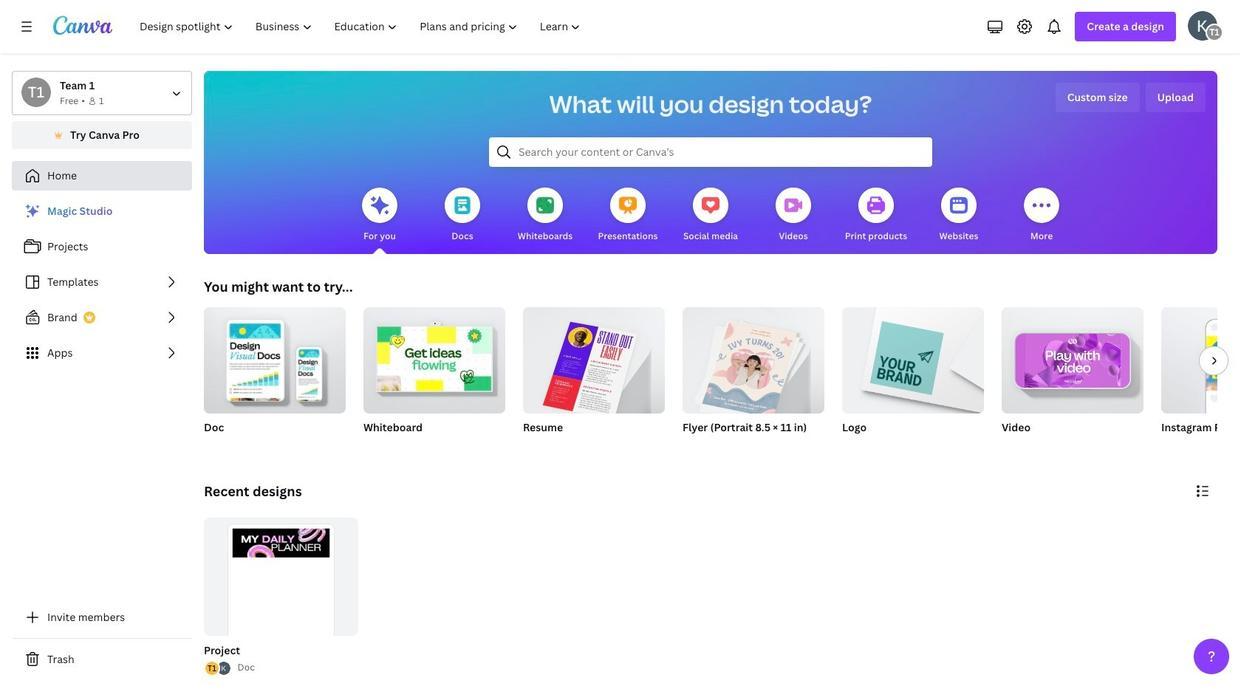 Task type: vqa. For each thing, say whether or not it's contained in the screenshot.
list
yes



Task type: locate. For each thing, give the bounding box(es) containing it.
None search field
[[489, 137, 933, 167]]

1 vertical spatial team 1 element
[[21, 78, 51, 107]]

0 horizontal spatial list
[[12, 197, 192, 368]]

top level navigation element
[[130, 12, 594, 41]]

1 horizontal spatial team 1 element
[[1206, 24, 1224, 41]]

team 1 image
[[1206, 24, 1224, 41]]

0 vertical spatial team 1 element
[[1206, 24, 1224, 41]]

team 1 element
[[1206, 24, 1224, 41], [21, 78, 51, 107]]

group
[[204, 301, 346, 454], [204, 301, 346, 414], [364, 301, 505, 454], [364, 301, 505, 414], [523, 301, 665, 454], [523, 301, 665, 420], [1002, 301, 1144, 454], [1002, 301, 1144, 414], [683, 307, 825, 454], [683, 307, 825, 419], [842, 307, 984, 454], [842, 307, 984, 414], [1162, 307, 1241, 454], [1162, 307, 1241, 414], [201, 518, 358, 677], [204, 518, 358, 675]]

list
[[12, 197, 192, 368], [204, 661, 232, 677]]

0 horizontal spatial team 1 element
[[21, 78, 51, 107]]

Switch to another team button
[[12, 71, 192, 115]]

1 vertical spatial list
[[204, 661, 232, 677]]

1 horizontal spatial list
[[204, 661, 232, 677]]



Task type: describe. For each thing, give the bounding box(es) containing it.
Search search field
[[519, 138, 903, 166]]

kendall parks image
[[1188, 11, 1218, 41]]

team 1 element inside switch to another team button
[[21, 78, 51, 107]]

0 vertical spatial list
[[12, 197, 192, 368]]

team 1 image
[[21, 78, 51, 107]]



